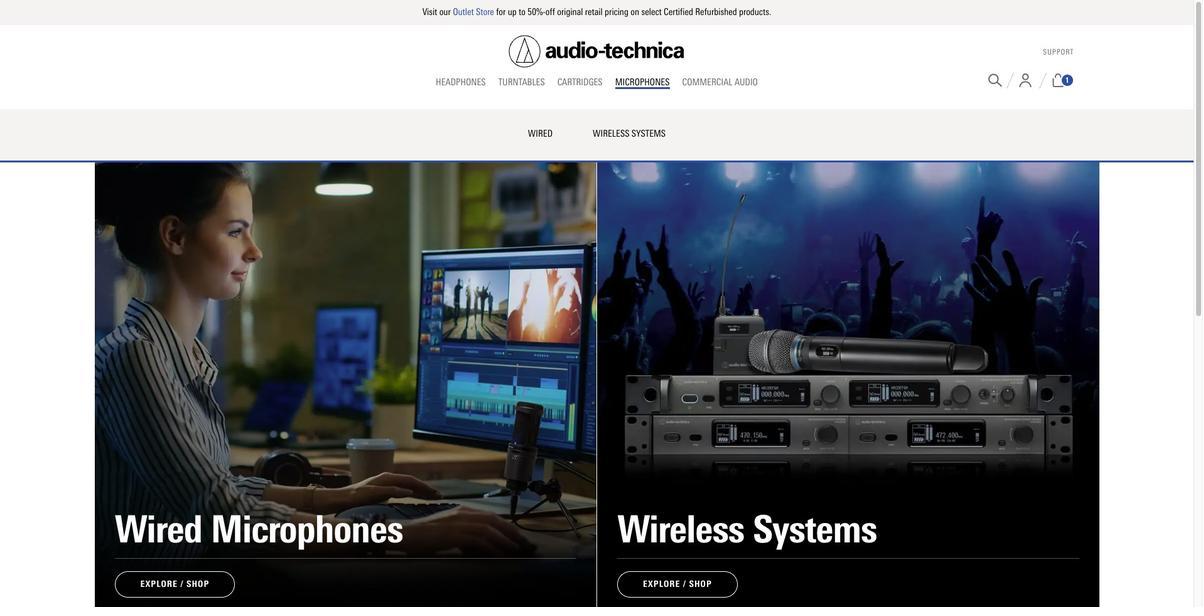 Task type: vqa. For each thing, say whether or not it's contained in the screenshot.
left the you
no



Task type: locate. For each thing, give the bounding box(es) containing it.
visit our outlet store for up to 50%-off original retail pricing on select certified refurbished products.
[[422, 6, 771, 18]]

microphones link
[[609, 76, 676, 89]]

2 vertical spatial microphones
[[211, 507, 403, 552]]

wired link
[[508, 128, 573, 160]]

2 / from the left
[[683, 579, 686, 590]]

shop for wireless
[[689, 579, 712, 590]]

1 / from the left
[[181, 579, 184, 590]]

headphones
[[436, 76, 486, 88]]

2 explore from the left
[[643, 579, 680, 590]]

turntables
[[498, 76, 545, 88]]

audio
[[735, 76, 758, 88]]

0 vertical spatial wired
[[528, 128, 553, 139]]

1 explore / shop button from the left
[[115, 572, 235, 598]]

1 vertical spatial microphones
[[152, 101, 188, 110]]

50%-
[[528, 6, 546, 18]]

certified
[[664, 6, 693, 18]]

wired inside 'link'
[[528, 128, 553, 139]]

1 vertical spatial wireless
[[617, 507, 744, 552]]

wired for wired microphones
[[115, 507, 202, 552]]

microphones
[[615, 76, 670, 88], [152, 101, 188, 110], [211, 507, 403, 552]]

0 vertical spatial systems
[[632, 128, 666, 139]]

cartridges link
[[551, 76, 609, 89]]

refurbished
[[695, 6, 737, 18]]

2 shop from the left
[[689, 579, 712, 590]]

2 explore / shop from the left
[[643, 579, 712, 590]]

0 horizontal spatial wired
[[115, 507, 202, 552]]

0 horizontal spatial microphones
[[152, 101, 188, 110]]

breadcrumbs image
[[141, 101, 147, 108]]

0 vertical spatial wireless
[[593, 128, 629, 139]]

store
[[476, 6, 494, 18]]

1 horizontal spatial shop
[[689, 579, 712, 590]]

original
[[557, 6, 583, 18]]

1 vertical spatial wired
[[115, 507, 202, 552]]

2 explore / shop button from the left
[[617, 572, 738, 598]]

1 shop from the left
[[186, 579, 209, 590]]

1 horizontal spatial /
[[683, 579, 686, 590]]

explore / shop button for wired
[[115, 572, 235, 598]]

2 horizontal spatial microphones
[[615, 76, 670, 88]]

wired
[[528, 128, 553, 139], [115, 507, 202, 552]]

wireless systems
[[593, 128, 666, 139], [617, 507, 877, 552]]

support
[[1043, 48, 1074, 57]]

1 explore from the left
[[140, 579, 178, 590]]

0 horizontal spatial /
[[181, 579, 184, 590]]

1 horizontal spatial explore
[[643, 579, 680, 590]]

0 horizontal spatial shop
[[186, 579, 209, 590]]

0 horizontal spatial explore / shop button
[[115, 572, 235, 598]]

systems
[[632, 128, 666, 139], [753, 507, 877, 552]]

1 vertical spatial wireless systems
[[617, 507, 877, 552]]

/
[[181, 579, 184, 590], [683, 579, 686, 590]]

1 horizontal spatial wired
[[528, 128, 553, 139]]

explore / shop for wired
[[140, 579, 209, 590]]

wireless
[[593, 128, 629, 139], [617, 507, 744, 552]]

commercial
[[682, 76, 732, 88]]

1 horizontal spatial explore / shop
[[643, 579, 712, 590]]

explore / shop button for wireless
[[617, 572, 738, 598]]

explore / shop button
[[115, 572, 235, 598], [617, 572, 738, 598]]

1 vertical spatial systems
[[753, 507, 877, 552]]

to
[[519, 6, 526, 18]]

retail
[[585, 6, 603, 18]]

wireless inside wireless systems link
[[593, 128, 629, 139]]

1 horizontal spatial explore / shop button
[[617, 572, 738, 598]]

headphones link
[[429, 76, 492, 89]]

0 horizontal spatial explore / shop
[[140, 579, 209, 590]]

products.
[[739, 6, 771, 18]]

0 horizontal spatial systems
[[632, 128, 666, 139]]

0 horizontal spatial explore
[[140, 579, 178, 590]]

our
[[439, 6, 451, 18]]

explore for wireless
[[643, 579, 680, 590]]

commercial audio link
[[676, 76, 764, 89]]

1 explore / shop from the left
[[140, 579, 209, 590]]

0 vertical spatial wireless systems
[[593, 128, 666, 139]]

explore for wired
[[140, 579, 178, 590]]

on
[[631, 6, 639, 18]]

shop
[[186, 579, 209, 590], [689, 579, 712, 590]]

explore / shop
[[140, 579, 209, 590], [643, 579, 712, 590]]

wired for wired
[[528, 128, 553, 139]]

explore
[[140, 579, 178, 590], [643, 579, 680, 590]]

magnifying glass image
[[988, 73, 1002, 87]]



Task type: describe. For each thing, give the bounding box(es) containing it.
select
[[641, 6, 662, 18]]

outlet
[[453, 6, 474, 18]]

commercial audio
[[682, 76, 758, 88]]

/ for wired
[[181, 579, 184, 590]]

up
[[508, 6, 517, 18]]

divider line image
[[1039, 73, 1046, 88]]

1 horizontal spatial systems
[[753, 507, 877, 552]]

cartridges
[[557, 76, 603, 88]]

home
[[120, 101, 136, 110]]

/ for wireless
[[683, 579, 686, 590]]

pricing
[[605, 6, 628, 18]]

1 horizontal spatial microphones
[[211, 507, 403, 552]]

for
[[496, 6, 506, 18]]

basket image
[[1051, 73, 1065, 87]]

0 vertical spatial microphones
[[615, 76, 670, 88]]

wired microphones
[[115, 507, 403, 552]]

visit
[[422, 6, 437, 18]]

support link
[[1043, 48, 1074, 57]]

wireless systems link
[[573, 128, 686, 160]]

explore / shop for wireless
[[643, 579, 712, 590]]

store logo image
[[509, 35, 685, 67]]

turntables link
[[492, 76, 551, 89]]

off
[[546, 6, 555, 18]]

shop for wired
[[186, 579, 209, 590]]

outlet store link
[[453, 6, 494, 18]]

1
[[1065, 76, 1069, 85]]

woman at desk with at2020usb+ microphone image
[[94, 117, 596, 608]]

divider line image
[[1006, 73, 1014, 88]]

wireless microphone systems image
[[597, 117, 1099, 608]]

home link
[[120, 100, 136, 112]]

1 link
[[1051, 73, 1074, 87]]



